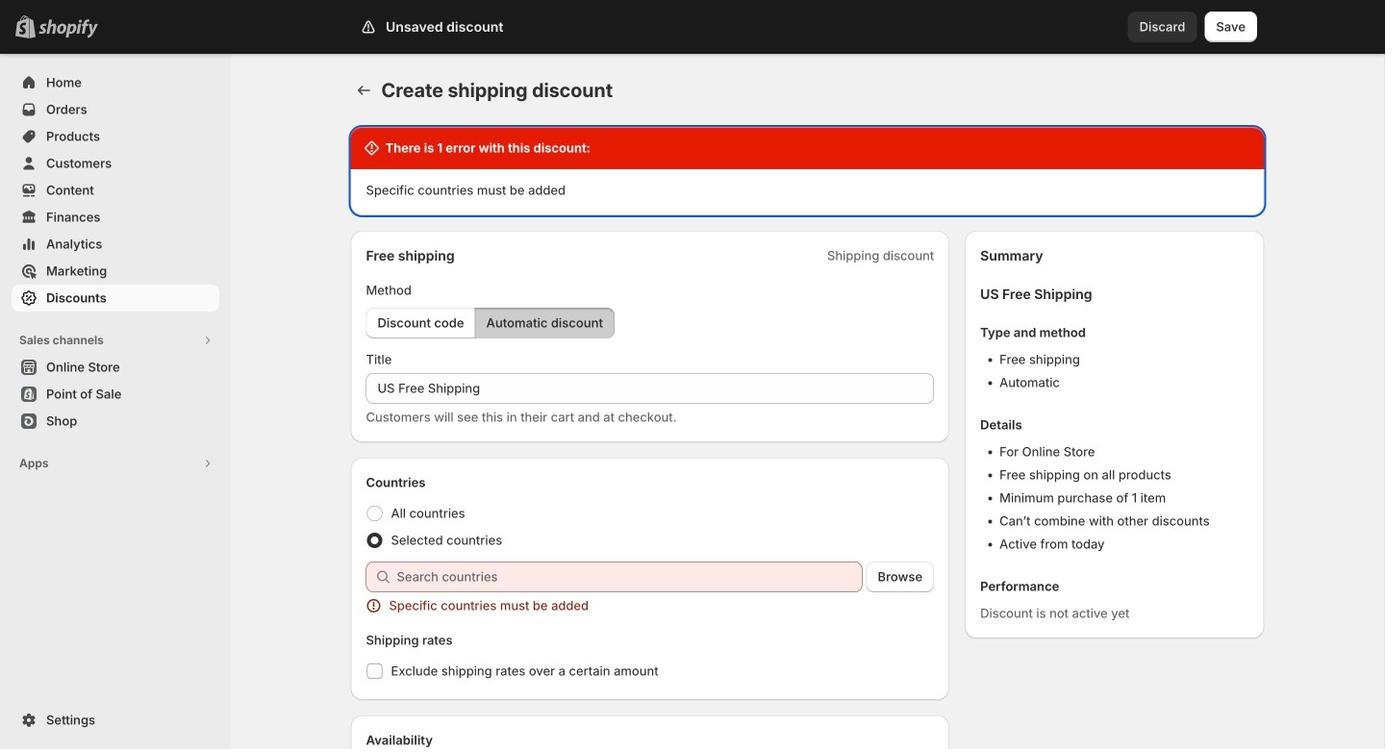 Task type: vqa. For each thing, say whether or not it's contained in the screenshot.
Online related to 3
no



Task type: describe. For each thing, give the bounding box(es) containing it.
Search countries text field
[[397, 562, 862, 593]]



Task type: locate. For each thing, give the bounding box(es) containing it.
None text field
[[366, 373, 934, 404]]

shopify image
[[38, 19, 98, 38]]



